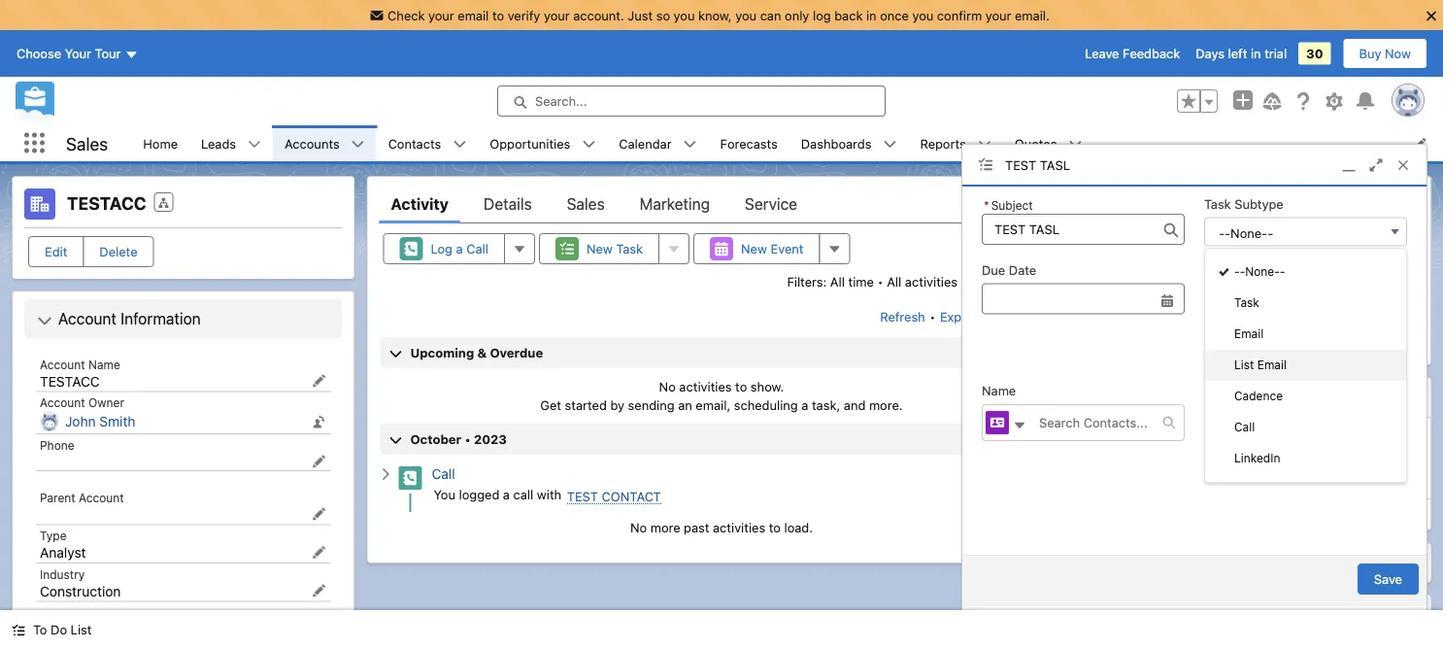 Task type: vqa. For each thing, say whether or not it's contained in the screenshot.
Close inside Needs Analysis Amount: Close Date:
no



Task type: locate. For each thing, give the bounding box(es) containing it.
new inside button
[[587, 241, 613, 256]]

0 horizontal spatial you
[[674, 8, 695, 22]]

test contact link up more
[[567, 489, 661, 504]]

analyst
[[40, 545, 86, 561]]

text default image inside leads list item
[[248, 138, 261, 151]]

your right verify
[[544, 8, 570, 22]]

testacc up the linkedin
[[1242, 421, 1298, 436]]

a left task,
[[802, 398, 809, 412]]

1 horizontal spatial to
[[736, 379, 748, 394]]

new down sales link in the top left of the page
[[587, 241, 613, 256]]

0 vertical spatial no
[[659, 379, 676, 394]]

october
[[411, 432, 462, 447]]

assigned to
[[1213, 262, 1285, 277]]

types
[[989, 274, 1022, 289]]

email
[[458, 8, 489, 22]]

0 vertical spatial to
[[1270, 262, 1285, 277]]

new left event
[[742, 241, 768, 256]]

name
[[88, 358, 120, 371], [982, 383, 1017, 398]]

to inside no activities to show. get started by sending an email, scheduling a task, and more.
[[736, 379, 748, 394]]

dashboards list item
[[790, 125, 909, 161]]

calendar
[[619, 136, 672, 151]]

text default image for contacts
[[453, 138, 467, 151]]

contacts image left month
[[986, 411, 1010, 435]]

just
[[628, 8, 653, 22]]

list email link
[[1206, 350, 1407, 381]]

0 vertical spatial call
[[467, 241, 489, 256]]

test inside dialog
[[1006, 157, 1037, 172]]

0 horizontal spatial call link
[[432, 466, 455, 482]]

1 horizontal spatial john
[[1242, 300, 1271, 315]]

test contact link down contacts (1)
[[1103, 429, 1198, 445]]

2 horizontal spatial call
[[1235, 420, 1256, 433]]

1 vertical spatial test
[[1103, 429, 1135, 444]]

task down marketing
[[617, 241, 643, 256]]

john smith up email link
[[1242, 300, 1308, 315]]

0 vertical spatial (0)
[[1233, 555, 1254, 571]]

smith up email link
[[1274, 300, 1308, 315]]

task inside test tasl dialog
[[1205, 196, 1232, 211]]

1 vertical spatial opportunities
[[1136, 555, 1229, 571]]

october  •  2023
[[411, 432, 507, 447]]

save button
[[1358, 564, 1420, 595]]

* left assigned
[[1205, 262, 1211, 277]]

1 horizontal spatial your
[[544, 8, 570, 22]]

all right time
[[887, 274, 902, 289]]

a
[[456, 241, 463, 256], [802, 398, 809, 412], [503, 487, 510, 501]]

to left 'show.'
[[736, 379, 748, 394]]

contacts up test contact
[[1136, 389, 1197, 405]]

smith down owner
[[99, 413, 136, 429]]

text default image inside accounts list item
[[351, 138, 365, 151]]

text default image for opportunities
[[582, 138, 596, 151]]

0 horizontal spatial name
[[88, 358, 120, 371]]

test for test tasl
[[1006, 157, 1037, 172]]

1 vertical spatial *
[[1205, 262, 1211, 277]]

john smith down owner
[[65, 413, 136, 429]]

testacc up the delete button in the left top of the page
[[67, 193, 146, 214]]

None text field
[[982, 214, 1185, 245]]

forecasts link
[[709, 125, 790, 161]]

sales left home link
[[66, 133, 108, 154]]

* subject
[[984, 198, 1034, 212]]

0 horizontal spatial contacts
[[388, 136, 441, 151]]

0 horizontal spatial new
[[587, 241, 613, 256]]

to left do
[[33, 622, 47, 637]]

calendar link
[[608, 125, 684, 161]]

--none--
[[1220, 226, 1274, 240], [1235, 264, 1286, 278]]

smith
[[1274, 300, 1308, 315], [99, 413, 136, 429]]

account.
[[574, 8, 625, 22]]

to down the list email
[[1253, 383, 1267, 398]]

2 horizontal spatial task
[[1235, 295, 1260, 309]]

list right do
[[71, 622, 92, 637]]

call link up you on the bottom left
[[432, 466, 455, 482]]

email,
[[696, 398, 731, 412]]

• left the 2023
[[465, 432, 471, 447]]

logged call image
[[399, 467, 422, 490]]

(0) for cases (0)
[[1181, 607, 1202, 623]]

leads list item
[[190, 125, 273, 161]]

know,
[[699, 8, 732, 22]]

account down account name
[[40, 396, 85, 410]]

upcoming & overdue button
[[380, 337, 1064, 368]]

text default image down contacts (1)
[[1163, 416, 1177, 430]]

1 horizontal spatial new
[[742, 241, 768, 256]]

in right back
[[867, 8, 877, 22]]

2 vertical spatial a
[[503, 487, 510, 501]]

no activities to show. get started by sending an email, scheduling a task, and more.
[[541, 379, 903, 412]]

and
[[844, 398, 866, 412]]

contact up more
[[602, 489, 661, 503]]

john inside test tasl dialog
[[1242, 300, 1271, 315]]

2 horizontal spatial a
[[802, 398, 809, 412]]

task inside new task button
[[617, 241, 643, 256]]

load.
[[785, 520, 813, 534]]

text default image up account name
[[37, 313, 52, 329]]

expand all button
[[940, 301, 1003, 332]]

0 horizontal spatial no
[[631, 520, 647, 534]]

0 vertical spatial --none--
[[1220, 226, 1274, 240]]

account up account name
[[58, 309, 117, 328]]

text default image inside contacts list item
[[453, 138, 467, 151]]

parent
[[40, 491, 75, 504]]

so
[[657, 8, 671, 22]]

activities up email,
[[680, 379, 732, 394]]

email
[[1235, 326, 1264, 340], [1258, 358, 1287, 371]]

tab list containing activity
[[379, 185, 1065, 223]]

service
[[745, 195, 798, 213]]

none- inside the --none-- 'popup button'
[[1231, 226, 1268, 240]]

0 horizontal spatial in
[[867, 8, 877, 22]]

• left view
[[1007, 309, 1013, 324]]

testacc down account name
[[40, 373, 100, 389]]

text default image right accounts
[[351, 138, 365, 151]]

you right so
[[674, 8, 695, 22]]

1 horizontal spatial in
[[1252, 46, 1262, 61]]

1 horizontal spatial no
[[659, 379, 676, 394]]

a left call
[[503, 487, 510, 501]]

more
[[651, 520, 681, 534]]

linkedin
[[1235, 451, 1281, 464]]

text default image inside the calendar list item
[[684, 138, 697, 151]]

a inside 'button'
[[456, 241, 463, 256]]

test contact
[[1103, 429, 1198, 444]]

2 horizontal spatial your
[[986, 8, 1012, 22]]

account inside dropdown button
[[58, 309, 117, 328]]

list inside button
[[71, 622, 92, 637]]

activities right past
[[713, 520, 766, 534]]

0 vertical spatial contacts
[[388, 136, 441, 151]]

1 vertical spatial to
[[1253, 383, 1267, 398]]

2 vertical spatial activities
[[713, 520, 766, 534]]

phone
[[40, 438, 74, 452]]

call right log
[[467, 241, 489, 256]]

activity link
[[391, 185, 449, 223]]

activities inside no activities to show. get started by sending an email, scheduling a task, and more.
[[680, 379, 732, 394]]

a right log
[[456, 241, 463, 256]]

text default image inside dashboards list item
[[884, 138, 897, 151]]

0 horizontal spatial to
[[33, 622, 47, 637]]

text default image
[[248, 138, 261, 151], [453, 138, 467, 151], [582, 138, 596, 151], [684, 138, 697, 151], [1163, 416, 1177, 430], [12, 623, 25, 637]]

your left email
[[429, 8, 455, 22]]

0 vertical spatial john
[[1242, 300, 1271, 315]]

0 vertical spatial none-
[[1231, 226, 1268, 240]]

leave
[[1086, 46, 1120, 61]]

by
[[611, 398, 625, 412]]

account for account information
[[58, 309, 117, 328]]

1 horizontal spatial list
[[1235, 358, 1255, 371]]

log a call button
[[383, 233, 505, 264]]

john smith inside test tasl dialog
[[1242, 300, 1308, 315]]

0 horizontal spatial list
[[71, 622, 92, 637]]

0 horizontal spatial contact
[[602, 489, 661, 503]]

opportunities (0)
[[1125, 213, 1226, 227]]

accounts list item
[[273, 125, 377, 161]]

account up account owner
[[40, 358, 85, 371]]

john smith link down owner
[[65, 413, 136, 430]]

task inside task link
[[1235, 295, 1260, 309]]

contacts image
[[1101, 386, 1125, 409], [986, 411, 1010, 435]]

1 horizontal spatial call link
[[1206, 412, 1407, 443]]

test inside you logged a call with test contact
[[567, 489, 599, 503]]

1 vertical spatial activities
[[680, 379, 732, 394]]

home link
[[131, 125, 190, 161]]

opportunities for opportunities (0)
[[1136, 555, 1229, 571]]

contacts for contacts
[[388, 136, 441, 151]]

edit phone image
[[312, 455, 326, 468]]

account
[[58, 309, 117, 328], [40, 358, 85, 371], [40, 396, 85, 410], [79, 491, 124, 504]]

email up show all (10)
[[1235, 326, 1264, 340]]

0 vertical spatial test contact link
[[1103, 429, 1198, 445]]

your
[[65, 46, 91, 61]]

new
[[587, 241, 613, 256], [742, 241, 768, 256]]

text default image up tasl
[[1069, 138, 1083, 151]]

assigned
[[1213, 262, 1267, 277]]

1 horizontal spatial contacts image
[[1101, 386, 1125, 409]]

0 horizontal spatial a
[[456, 241, 463, 256]]

0 vertical spatial task
[[1205, 196, 1232, 211]]

to
[[1270, 262, 1285, 277], [1253, 383, 1267, 398], [33, 622, 47, 637]]

* for * subject
[[984, 198, 990, 212]]

calendar list item
[[608, 125, 709, 161]]

email down show all (10)
[[1258, 358, 1287, 371]]

0 horizontal spatial john smith link
[[65, 413, 136, 430]]

left
[[1229, 46, 1248, 61]]

text default image inside opportunities list item
[[582, 138, 596, 151]]

get
[[541, 398, 562, 412]]

no more past activities to load. status
[[379, 520, 1065, 534]]

contacts inside list item
[[388, 136, 441, 151]]

linkedin link
[[1206, 443, 1407, 474]]

you right 'once'
[[913, 8, 934, 22]]

leads link
[[190, 125, 248, 161]]

your left email. at top right
[[986, 8, 1012, 22]]

1 vertical spatial a
[[802, 398, 809, 412]]

opportunities image
[[1101, 213, 1115, 226]]

john
[[1242, 300, 1271, 315], [65, 413, 96, 429]]

leads
[[201, 136, 236, 151]]

leave feedback
[[1086, 46, 1181, 61]]

new inside button
[[742, 241, 768, 256]]

sales inside tab list
[[567, 195, 605, 213]]

1 vertical spatial contacts
[[1136, 389, 1197, 405]]

--none-- button
[[1205, 217, 1408, 246]]

email link
[[1206, 319, 1407, 350]]

none- up task link
[[1246, 264, 1281, 278]]

0 vertical spatial opportunities
[[490, 136, 571, 151]]

text default image for leads
[[248, 138, 261, 151]]

name up this
[[982, 383, 1017, 398]]

contacts image inside test tasl dialog
[[986, 411, 1010, 435]]

task
[[1205, 196, 1232, 211], [617, 241, 643, 256], [1235, 295, 1260, 309]]

contacts up activity
[[388, 136, 441, 151]]

2 vertical spatial testacc
[[1242, 421, 1298, 436]]

1 new from the left
[[587, 241, 613, 256]]

activity
[[391, 195, 449, 213]]

a inside you logged a call with test contact
[[503, 487, 510, 501]]

0 horizontal spatial opportunities
[[490, 136, 571, 151]]

to left load.
[[769, 520, 781, 534]]

1 vertical spatial name
[[982, 383, 1017, 398]]

group
[[1178, 89, 1219, 113]]

text default image
[[351, 138, 365, 151], [884, 138, 897, 151], [978, 138, 992, 151], [1069, 138, 1083, 151], [37, 313, 52, 329], [1013, 419, 1027, 433], [379, 467, 393, 481]]

1 horizontal spatial john smith
[[1242, 300, 1308, 315]]

0 horizontal spatial to
[[493, 8, 504, 22]]

text default image right reports
[[978, 138, 992, 151]]

related
[[1205, 383, 1249, 398]]

call up the linkedin
[[1235, 420, 1256, 433]]

list
[[131, 125, 1444, 161]]

2 vertical spatial call
[[432, 466, 455, 482]]

call link up the linkedin
[[1206, 412, 1407, 443]]

sales link
[[567, 185, 605, 223]]

2 vertical spatial to
[[33, 622, 47, 637]]

0 vertical spatial test
[[1006, 157, 1037, 172]]

call up you on the bottom left
[[432, 466, 455, 482]]

opportunities up cases (0)
[[1136, 555, 1229, 571]]

text default image left do
[[12, 623, 25, 637]]

2 new from the left
[[742, 241, 768, 256]]

name up owner
[[88, 358, 120, 371]]

1 horizontal spatial you
[[736, 8, 757, 22]]

1 vertical spatial (0)
[[1181, 607, 1202, 623]]

1 horizontal spatial (0)
[[1233, 555, 1254, 571]]

john down the assigned to
[[1242, 300, 1271, 315]]

edit type image
[[312, 546, 326, 559]]

1 horizontal spatial task
[[1205, 196, 1232, 211]]

test contact element
[[1090, 426, 1431, 492]]

test right month
[[1103, 429, 1135, 444]]

list down show
[[1235, 358, 1255, 371]]

0 horizontal spatial john
[[65, 413, 96, 429]]

task,
[[812, 398, 841, 412]]

1 horizontal spatial john smith link
[[1210, 288, 1403, 325]]

1 vertical spatial contact
[[602, 489, 661, 503]]

john smith link down '--none--' link
[[1210, 288, 1403, 325]]

0 vertical spatial john smith
[[1242, 300, 1308, 315]]

you left can
[[736, 8, 757, 22]]

0 horizontal spatial (0)
[[1181, 607, 1202, 623]]

task left 'subtype'
[[1205, 196, 1232, 211]]

2 vertical spatial test
[[567, 489, 599, 503]]

opportunities image
[[1101, 551, 1125, 574]]

tab list
[[379, 185, 1065, 223]]

activities up 'refresh' button
[[905, 274, 958, 289]]

test down quotes
[[1006, 157, 1037, 172]]

text default image right leads
[[248, 138, 261, 151]]

0 vertical spatial *
[[984, 198, 990, 212]]

to right email
[[493, 8, 504, 22]]

save
[[1375, 572, 1403, 587]]

1 vertical spatial to
[[736, 379, 748, 394]]

1 vertical spatial call link
[[432, 466, 455, 482]]

opportunities inside list item
[[490, 136, 571, 151]]

log
[[431, 241, 453, 256]]

contact down contacts (1)
[[1138, 429, 1198, 444]]

0 horizontal spatial john smith
[[65, 413, 136, 429]]

task down the assigned to
[[1235, 295, 1260, 309]]

0 vertical spatial a
[[456, 241, 463, 256]]

1 vertical spatial john smith
[[65, 413, 136, 429]]

a inside no activities to show. get started by sending an email, scheduling a task, and more.
[[802, 398, 809, 412]]

details
[[484, 195, 532, 213]]

1 horizontal spatial name
[[982, 383, 1017, 398]]

--none-- up task link
[[1235, 264, 1286, 278]]

0 horizontal spatial task
[[617, 241, 643, 256]]

sales up new task button
[[567, 195, 605, 213]]

test tasl dialog
[[962, 144, 1428, 610]]

accounts link
[[273, 125, 351, 161]]

all
[[831, 274, 845, 289], [887, 274, 902, 289], [971, 274, 986, 289], [988, 309, 1002, 324], [1049, 309, 1064, 324], [1258, 342, 1272, 357]]

test right 'with'
[[567, 489, 599, 503]]

0 vertical spatial sales
[[66, 133, 108, 154]]

1 horizontal spatial sales
[[567, 195, 605, 213]]

--none-- down task subtype at the top of page
[[1220, 226, 1274, 240]]

None text field
[[982, 283, 1185, 314]]

opportunities
[[490, 136, 571, 151], [1136, 555, 1229, 571]]

text default image down the search... button on the top of page
[[684, 138, 697, 151]]

0 horizontal spatial *
[[984, 198, 990, 212]]

text default image inside quotes list item
[[1069, 138, 1083, 151]]

do
[[51, 622, 67, 637]]

no for more
[[631, 520, 647, 534]]

opportunities link
[[478, 125, 582, 161]]

1 vertical spatial smith
[[99, 413, 136, 429]]

text default image left the opportunities link
[[453, 138, 467, 151]]

text default image left 'reports' link
[[884, 138, 897, 151]]

2 horizontal spatial you
[[913, 8, 934, 22]]

days
[[1196, 46, 1225, 61]]

to for assigned to
[[1270, 262, 1285, 277]]

no left more
[[631, 520, 647, 534]]

2 you from the left
[[736, 8, 757, 22]]

0 vertical spatial smith
[[1274, 300, 1308, 315]]

1 horizontal spatial call
[[467, 241, 489, 256]]

buy
[[1360, 46, 1382, 61]]

* left subject
[[984, 198, 990, 212]]

0 horizontal spatial call
[[432, 466, 455, 482]]

0 horizontal spatial your
[[429, 8, 455, 22]]

no up sending
[[659, 379, 676, 394]]

(0) for opportunities (0)
[[1233, 555, 1254, 571]]

date
[[1009, 262, 1037, 277]]

1 horizontal spatial test contact link
[[1103, 429, 1198, 445]]

1 vertical spatial no
[[631, 520, 647, 534]]

1 vertical spatial john smith link
[[65, 413, 136, 430]]

all left time
[[831, 274, 845, 289]]

all left types
[[971, 274, 986, 289]]

opportunities list item
[[478, 125, 608, 161]]

contacts for contacts (1)
[[1136, 389, 1197, 405]]

contacts image up test contact
[[1101, 386, 1125, 409]]

text default image down search...
[[582, 138, 596, 151]]

• right time
[[878, 274, 884, 289]]

1 horizontal spatial smith
[[1274, 300, 1308, 315]]

john down account owner
[[65, 413, 96, 429]]

none- down task subtype at the top of page
[[1231, 226, 1268, 240]]

in right left
[[1252, 46, 1262, 61]]

account for account name
[[40, 358, 85, 371]]

3 you from the left
[[913, 8, 934, 22]]

1 vertical spatial call
[[1235, 420, 1256, 433]]

0 vertical spatial contact
[[1138, 429, 1198, 444]]

2 vertical spatial task
[[1235, 295, 1260, 309]]

to right assigned
[[1270, 262, 1285, 277]]

opportunities down search...
[[490, 136, 571, 151]]

no inside no activities to show. get started by sending an email, scheduling a task, and more.
[[659, 379, 676, 394]]

activities
[[905, 274, 958, 289], [680, 379, 732, 394], [713, 520, 766, 534]]

(0)
[[1233, 555, 1254, 571], [1181, 607, 1202, 623]]



Task type: describe. For each thing, give the bounding box(es) containing it.
0 vertical spatial activities
[[905, 274, 958, 289]]

feedback
[[1123, 46, 1181, 61]]

cadence link
[[1206, 381, 1407, 412]]

test for test contact
[[1103, 429, 1135, 444]]

view all link
[[1016, 301, 1065, 332]]

contracts (0)
[[1125, 239, 1203, 254]]

filters:
[[788, 274, 827, 289]]

days left in trial
[[1196, 46, 1288, 61]]

contacts (1)
[[1136, 389, 1219, 405]]

tour
[[95, 46, 121, 61]]

an
[[678, 398, 693, 412]]

new for new event
[[742, 241, 768, 256]]

0 horizontal spatial smith
[[99, 413, 136, 429]]

testacc link
[[1210, 409, 1403, 446]]

1 vertical spatial email
[[1258, 358, 1287, 371]]

smith inside test tasl dialog
[[1274, 300, 1308, 315]]

testacc inside test tasl dialog
[[1242, 421, 1298, 436]]

contact inside you logged a call with test contact
[[602, 489, 661, 503]]

no more past activities to load.
[[631, 520, 813, 534]]

edit account name image
[[312, 374, 326, 388]]

all right expand
[[988, 309, 1002, 324]]

with
[[537, 487, 562, 501]]

reports list item
[[909, 125, 1004, 161]]

now
[[1386, 46, 1412, 61]]

1 you from the left
[[674, 8, 695, 22]]

&
[[478, 345, 487, 360]]

text default image left "logged call" image
[[379, 467, 393, 481]]

2 horizontal spatial to
[[769, 520, 781, 534]]

show
[[1222, 342, 1254, 357]]

0 vertical spatial testacc
[[67, 193, 146, 214]]

1 vertical spatial in
[[1252, 46, 1262, 61]]

0 vertical spatial in
[[867, 8, 877, 22]]

edit industry image
[[312, 584, 326, 598]]

delete button
[[83, 236, 154, 267]]

all right view
[[1049, 309, 1064, 324]]

0 vertical spatial call link
[[1206, 412, 1407, 443]]

cases
[[1136, 607, 1177, 623]]

text default image inside to do list button
[[12, 623, 25, 637]]

partners (0) link
[[1125, 292, 1195, 307]]

service link
[[745, 185, 798, 223]]

task link
[[1206, 288, 1407, 319]]

0 vertical spatial list
[[1235, 358, 1255, 371]]

none text field inside test tasl dialog
[[982, 214, 1185, 245]]

1 vertical spatial john
[[65, 413, 96, 429]]

text default image right this
[[1013, 419, 1027, 433]]

0 horizontal spatial sales
[[66, 133, 108, 154]]

quotes link
[[1004, 125, 1069, 161]]

quotes list item
[[1004, 125, 1095, 161]]

log a call
[[431, 241, 489, 256]]

0 vertical spatial john smith link
[[1210, 288, 1403, 325]]

owner
[[88, 396, 124, 410]]

3 your from the left
[[986, 8, 1012, 22]]

• left expand
[[930, 309, 936, 324]]

marketing
[[640, 195, 710, 213]]

(10)
[[1276, 342, 1299, 357]]

choose your tour
[[17, 46, 121, 61]]

can
[[761, 8, 782, 22]]

opportunities for opportunities
[[490, 136, 571, 151]]

tasl
[[1040, 157, 1071, 172]]

contacts list item
[[377, 125, 478, 161]]

all up the list email
[[1258, 342, 1272, 357]]

contracts (0) link
[[1125, 239, 1203, 255]]

account right the 'parent'
[[79, 491, 124, 504]]

time
[[849, 274, 875, 289]]

1 vertical spatial --none--
[[1235, 264, 1286, 278]]

2023
[[474, 432, 507, 447]]

text default image for calendar
[[684, 138, 697, 151]]

(1)
[[1201, 389, 1219, 405]]

marketing link
[[640, 185, 710, 223]]

search... button
[[498, 86, 886, 117]]

this month
[[985, 432, 1055, 447]]

refresh button
[[880, 301, 927, 332]]

upcoming & overdue
[[411, 345, 543, 360]]

1 your from the left
[[429, 8, 455, 22]]

text default image inside reports list item
[[978, 138, 992, 151]]

task for task
[[1235, 295, 1260, 309]]

overdue
[[490, 345, 543, 360]]

more.
[[870, 398, 903, 412]]

type
[[40, 529, 67, 543]]

1 vertical spatial testacc
[[40, 373, 100, 389]]

view
[[1017, 309, 1045, 324]]

to for related to
[[1253, 383, 1267, 398]]

0 vertical spatial to
[[493, 8, 504, 22]]

due
[[982, 262, 1006, 277]]

past
[[684, 520, 710, 534]]

sending
[[628, 398, 675, 412]]

to do list button
[[0, 610, 103, 649]]

new event
[[742, 241, 804, 256]]

1 vertical spatial test contact link
[[567, 489, 661, 504]]

reports
[[921, 136, 967, 151]]

task for task subtype
[[1205, 196, 1232, 211]]

test tasl
[[1006, 157, 1071, 172]]

upcoming
[[411, 345, 474, 360]]

account name
[[40, 358, 120, 371]]

forecasts
[[721, 136, 778, 151]]

text default image inside test tasl dialog
[[1163, 416, 1177, 430]]

event
[[771, 241, 804, 256]]

scheduling
[[734, 398, 799, 412]]

Name text field
[[1028, 405, 1163, 440]]

name inside test tasl dialog
[[982, 383, 1017, 398]]

task subtype
[[1205, 196, 1284, 211]]

opportunities (0)
[[1136, 555, 1254, 571]]

call
[[514, 487, 534, 501]]

started
[[565, 398, 607, 412]]

quotes
[[1015, 136, 1058, 151]]

to do list
[[33, 622, 92, 637]]

account for account owner
[[40, 396, 85, 410]]

cases (0)
[[1136, 607, 1202, 623]]

contacts link
[[377, 125, 453, 161]]

leave feedback link
[[1086, 46, 1181, 61]]

new task button
[[539, 233, 660, 264]]

0 vertical spatial email
[[1235, 326, 1264, 340]]

text default image inside account information dropdown button
[[37, 313, 52, 329]]

account information
[[58, 309, 201, 328]]

--none-- link
[[1206, 257, 1407, 288]]

construction
[[40, 583, 121, 599]]

call inside 'button'
[[467, 241, 489, 256]]

new for new task
[[587, 241, 613, 256]]

none- inside '--none--' link
[[1246, 264, 1281, 278]]

check
[[388, 8, 425, 22]]

• left due
[[962, 274, 968, 289]]

related to
[[1205, 383, 1267, 398]]

show all (10) link
[[1222, 342, 1299, 357]]

dashboards
[[801, 136, 872, 151]]

orders (0)
[[1125, 265, 1186, 280]]

industry
[[40, 567, 85, 581]]

buy now button
[[1343, 38, 1428, 69]]

subject
[[992, 198, 1034, 212]]

to inside button
[[33, 622, 47, 637]]

* for *
[[1205, 262, 1211, 277]]

2 your from the left
[[544, 8, 570, 22]]

list containing home
[[131, 125, 1444, 161]]

partners (0)
[[1125, 292, 1195, 306]]

no for activities
[[659, 379, 676, 394]]

search...
[[535, 94, 587, 108]]

1 horizontal spatial contact
[[1138, 429, 1198, 444]]

contracts image
[[1101, 239, 1115, 253]]

0 vertical spatial name
[[88, 358, 120, 371]]

information
[[121, 309, 201, 328]]

edit parent account image
[[312, 507, 326, 521]]

--none-- inside 'popup button'
[[1220, 226, 1274, 240]]

filters: all time • all activities • all types
[[788, 274, 1022, 289]]

refresh
[[881, 309, 926, 324]]



